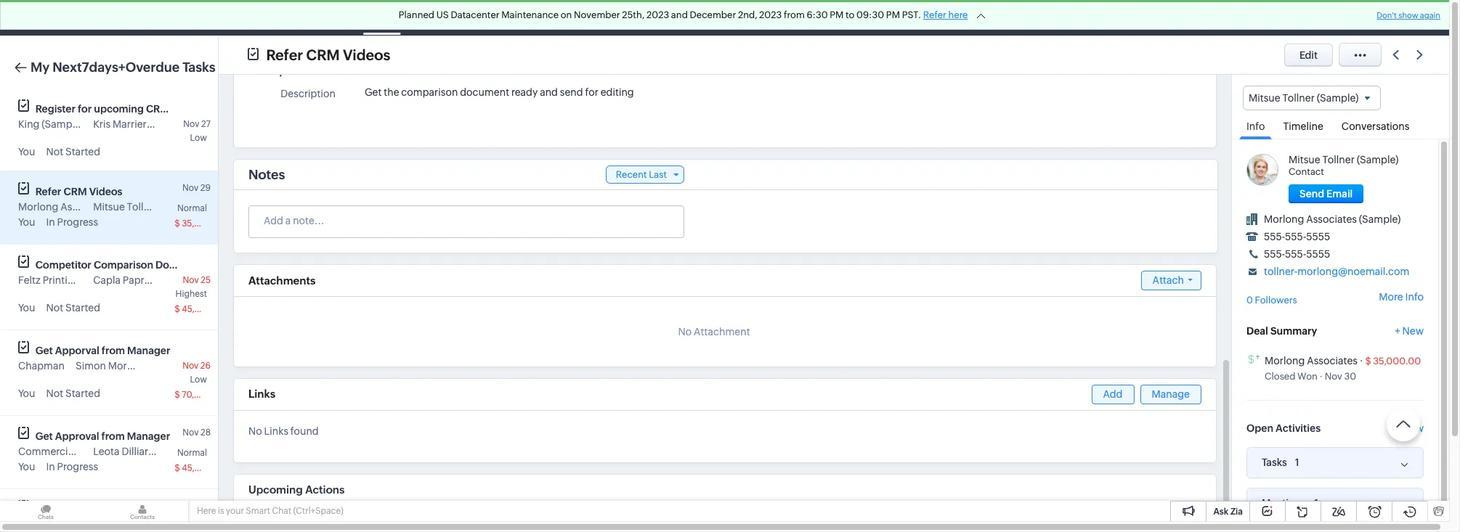 Task type: vqa. For each thing, say whether or not it's contained in the screenshot.


Task type: describe. For each thing, give the bounding box(es) containing it.
crm up information
[[306, 46, 340, 63]]

2 vertical spatial tasks
[[1262, 457, 1287, 469]]

ask zia
[[1214, 507, 1243, 517]]

calls link
[[474, 0, 520, 35]]

mitsue tollner (sample) inside field
[[1249, 92, 1359, 104]]

ask
[[1214, 507, 1229, 517]]

+ new link
[[1395, 325, 1424, 344]]

service
[[82, 275, 117, 286]]

1 new from the top
[[1403, 325, 1424, 337]]

followers
[[1255, 295, 1298, 306]]

here
[[949, 9, 968, 20]]

tollner inside mitsue tollner (sample) field
[[1283, 92, 1315, 104]]

november
[[574, 9, 620, 20]]

more info
[[1379, 292, 1424, 303]]

$ 35,000.00
[[175, 219, 226, 229]]

26
[[200, 361, 211, 371]]

send
[[560, 86, 583, 98]]

1 + from the top
[[1395, 325, 1401, 337]]

purchase
[[864, 12, 908, 24]]

0 vertical spatial meetings
[[418, 12, 462, 24]]

attach link
[[1141, 271, 1202, 291]]

register for upcoming crm webinars nov 27
[[35, 103, 217, 129]]

from for get apporval from manager nov 26
[[102, 345, 125, 357]]

$ for mitsue tollner (sample)
[[175, 219, 180, 229]]

open
[[1247, 423, 1274, 434]]

0 vertical spatial tasks
[[369, 12, 395, 24]]

chats image
[[0, 501, 92, 522]]

your
[[226, 506, 244, 517]]

upcoming actions
[[248, 484, 345, 496]]

associates for morlong associates
[[60, 201, 111, 213]]

1 horizontal spatial and
[[671, 9, 688, 20]]

services
[[966, 12, 1006, 24]]

28 for leota dilliard (sample)
[[201, 428, 211, 438]]

$ for leota dilliard (sample)
[[175, 464, 180, 474]]

1 horizontal spatial for
[[585, 86, 599, 98]]

2 pm from the left
[[886, 9, 900, 20]]

mitsue tollner (sample) contact
[[1289, 154, 1399, 177]]

get for get apporval from manager nov 26
[[35, 345, 53, 357]]

show
[[1399, 11, 1419, 20]]

2 vertical spatial refer
[[35, 186, 61, 198]]

$ for capla paprocki (sample)
[[175, 304, 180, 315]]

0 vertical spatial refer crm videos
[[266, 46, 390, 63]]

2 + from the top
[[1395, 423, 1401, 434]]

services link
[[954, 0, 1018, 35]]

chat
[[272, 506, 291, 517]]

smart
[[246, 506, 270, 517]]

my
[[31, 60, 50, 75]]

webinars
[[172, 103, 217, 115]]

morlong associates
[[18, 201, 111, 213]]

simon
[[76, 360, 106, 372]]

1 vertical spatial upcoming
[[264, 520, 313, 532]]

contacts image
[[97, 501, 188, 522]]

attachments
[[248, 275, 316, 287]]

marketplace element
[[1326, 0, 1356, 35]]

crm link
[[12, 10, 64, 25]]

don't show again link
[[1377, 11, 1441, 20]]

highest
[[176, 289, 207, 299]]

nov inside morlong associates · $ 35,000.00 closed won · nov 30
[[1325, 371, 1343, 382]]

27
[[201, 119, 211, 129]]

my next7days+overdue tasks
[[31, 60, 216, 75]]

us
[[436, 9, 449, 20]]

get apporval from manager
[[35, 504, 170, 516]]

conversations
[[1342, 121, 1410, 132]]

here
[[197, 506, 216, 517]]

from for get apporval from manager
[[102, 504, 125, 516]]

profile image
[[1385, 0, 1426, 35]]

found
[[291, 426, 319, 437]]

kris marrier (sample) for get apporval from manager
[[93, 520, 191, 531]]

1 pm from the left
[[830, 9, 844, 20]]

3 not started from the top
[[46, 388, 100, 400]]

editing
[[601, 86, 634, 98]]

register
[[35, 103, 76, 115]]

approval
[[55, 431, 99, 442]]

crm inside register for upcoming crm webinars nov 27
[[146, 103, 169, 115]]

previous record image
[[1393, 50, 1399, 60]]

deal
[[1247, 325, 1269, 337]]

notes
[[248, 167, 285, 182]]

mitsue tollner (sample) link
[[1289, 154, 1399, 166]]

recent last
[[616, 169, 667, 180]]

capla
[[93, 275, 121, 286]]

you for morlong associates
[[18, 217, 35, 228]]

0 horizontal spatial ·
[[1320, 371, 1323, 382]]

0 horizontal spatial mitsue
[[93, 201, 125, 213]]

upcoming
[[248, 484, 303, 496]]

nov inside get apporval from manager nov 26
[[182, 361, 199, 371]]

morlong associates (sample) link
[[1264, 214, 1401, 225]]

nov up high
[[183, 501, 199, 512]]

nov 28 for kris marrier (sample)
[[183, 501, 211, 512]]

nov down $ 70,000.00
[[183, 428, 199, 438]]

upcoming inside register for upcoming crm webinars nov 27
[[94, 103, 144, 115]]

nov inside competitor comparison document nov 25
[[183, 275, 199, 286]]

mitsue inside "mitsue tollner (sample) contact"
[[1289, 154, 1321, 166]]

tollner-morlong@noemail.com
[[1264, 266, 1410, 278]]

get for get approval from manager
[[35, 431, 53, 442]]

leota
[[93, 446, 120, 458]]

normal for leota dilliard (sample)
[[177, 448, 207, 458]]

again
[[1420, 11, 1441, 20]]

description for description
[[281, 88, 336, 100]]

not for printing
[[46, 302, 63, 314]]

you for commercial press
[[18, 461, 35, 473]]

0
[[1247, 295, 1253, 306]]

simon morasca (sample)
[[76, 360, 192, 372]]

ready
[[511, 86, 538, 98]]

purchase orders link
[[853, 0, 954, 35]]

from left 6:30
[[784, 9, 805, 20]]

2 5555 from the top
[[1307, 249, 1331, 260]]

kris marrier (sample) for register for upcoming crm webinars
[[93, 118, 191, 130]]

no upcoming actions
[[248, 520, 350, 532]]

king (sample) for get apporval from manager
[[18, 520, 84, 531]]

0 horizontal spatial videos
[[89, 186, 122, 198]]

morasca
[[108, 360, 148, 372]]

associates for morlong associates (sample)
[[1307, 214, 1357, 225]]

1 horizontal spatial refer
[[266, 46, 303, 63]]

low for kris marrier (sample)
[[190, 133, 207, 143]]

tasks link
[[357, 0, 406, 35]]

sales
[[782, 12, 807, 24]]

capla paprocki (sample)
[[93, 275, 208, 286]]

1 2023 from the left
[[647, 9, 669, 20]]

2 new from the top
[[1403, 423, 1424, 434]]

don't show again
[[1377, 11, 1441, 20]]

paprocki
[[123, 275, 164, 286]]

(sample) inside "mitsue tollner (sample) contact"
[[1357, 154, 1399, 166]]

0 horizontal spatial tollner
[[127, 201, 159, 213]]

signals image
[[1277, 12, 1288, 24]]

sales orders
[[782, 12, 841, 24]]

in for commercial
[[46, 461, 55, 473]]

morlong inside morlong associates · $ 35,000.00 closed won · nov 30
[[1265, 355, 1305, 367]]

1 horizontal spatial meetings
[[1262, 498, 1307, 509]]

maintenance
[[502, 9, 559, 20]]

open activities
[[1247, 423, 1321, 434]]

1 vertical spatial info
[[1406, 292, 1424, 303]]

is
[[218, 506, 224, 517]]

no for attachments
[[678, 326, 692, 338]]

nov 29
[[182, 183, 211, 193]]

apporval for get apporval from manager
[[55, 504, 99, 516]]

$ inside morlong associates · $ 35,000.00 closed won · nov 30
[[1366, 356, 1372, 367]]

crm up morlong associates
[[64, 186, 87, 198]]

29
[[200, 183, 211, 193]]

won
[[1298, 371, 1318, 382]]

high
[[188, 522, 207, 532]]

don't
[[1377, 11, 1397, 20]]

feltz
[[18, 275, 41, 286]]

morlong associates link
[[1265, 355, 1358, 367]]

upgrade
[[1128, 18, 1170, 28]]

1 555-555-5555 from the top
[[1264, 231, 1331, 243]]

$ 70,000.00
[[175, 390, 226, 400]]

summary
[[1271, 325, 1318, 337]]

3 started from the top
[[65, 388, 100, 400]]

2 2023 from the left
[[759, 9, 782, 20]]

kris for register for upcoming crm webinars
[[93, 118, 111, 130]]

1 vertical spatial and
[[540, 86, 558, 98]]

refer here link
[[923, 9, 968, 20]]

add link
[[1092, 385, 1135, 405]]

more
[[1379, 292, 1404, 303]]

get the comparison document ready and send for editing
[[365, 86, 634, 98]]



Task type: locate. For each thing, give the bounding box(es) containing it.
not
[[46, 146, 63, 158], [46, 302, 63, 314], [46, 388, 63, 400]]

2 vertical spatial started
[[65, 388, 100, 400]]

pst.
[[902, 9, 921, 20]]

0 vertical spatial in
[[46, 217, 55, 228]]

1 vertical spatial 5555
[[1307, 249, 1331, 260]]

morlong for morlong associates
[[18, 201, 58, 213]]

from up leota
[[101, 431, 125, 442]]

mitsue up contact
[[1289, 154, 1321, 166]]

marrier down get apporval from manager
[[113, 520, 147, 531]]

leota dilliard (sample)
[[93, 446, 199, 458]]

1 for meetings
[[1315, 497, 1319, 509]]

1 vertical spatial refer crm videos
[[35, 186, 122, 198]]

0 vertical spatial low
[[190, 133, 207, 143]]

0 vertical spatial kris marrier (sample)
[[93, 118, 191, 130]]

tollner-
[[1264, 266, 1298, 278]]

1 vertical spatial king (sample)
[[18, 520, 84, 531]]

1 vertical spatial not started
[[46, 302, 100, 314]]

planned us datacenter maintenance on november 25th, 2023 and december 2nd, 2023 from 6:30 pm to 09:30 pm pst. refer here
[[399, 9, 968, 20]]

you down commercial
[[18, 461, 35, 473]]

0 vertical spatial videos
[[343, 46, 390, 63]]

printing
[[43, 275, 80, 286]]

0 vertical spatial no
[[678, 326, 692, 338]]

0 vertical spatial refer
[[923, 9, 947, 20]]

progress down 'press'
[[57, 461, 98, 473]]

1 28 from the top
[[201, 428, 211, 438]]

king for get apporval from manager
[[18, 520, 40, 531]]

0 vertical spatial 5555
[[1307, 231, 1331, 243]]

0 vertical spatial +
[[1395, 325, 1401, 337]]

0 vertical spatial new
[[1403, 325, 1424, 337]]

1 vertical spatial progress
[[57, 461, 98, 473]]

orders left to
[[809, 12, 841, 24]]

0 vertical spatial in progress
[[46, 217, 98, 228]]

tasks up webinars
[[183, 60, 216, 75]]

2 28 from the top
[[201, 501, 211, 512]]

kris for get apporval from manager
[[93, 520, 111, 531]]

refer crm videos up information
[[266, 46, 390, 63]]

manager up the leota dilliard (sample)
[[127, 431, 170, 442]]

45,000.00 up here on the left bottom of the page
[[182, 464, 226, 474]]

not started
[[46, 146, 100, 158], [46, 302, 100, 314], [46, 388, 100, 400]]

get for get apporval from manager
[[35, 504, 53, 516]]

closed
[[1265, 371, 1296, 382]]

35,000.00 inside morlong associates · $ 35,000.00 closed won · nov 30
[[1373, 356, 1421, 367]]

tollner up comparison
[[127, 201, 159, 213]]

(sample) inside field
[[1317, 92, 1359, 104]]

info link
[[1240, 111, 1273, 140]]

1 vertical spatial in
[[46, 461, 55, 473]]

new
[[1403, 325, 1424, 337], [1403, 423, 1424, 434]]

1 for tasks
[[1295, 457, 1300, 468]]

in down morlong associates
[[46, 217, 55, 228]]

in progress down morlong associates
[[46, 217, 98, 228]]

reports
[[531, 12, 568, 24]]

associates up 30 at the bottom
[[1307, 355, 1358, 367]]

upcoming down chat
[[264, 520, 313, 532]]

2 vertical spatial associates
[[1307, 355, 1358, 367]]

in progress for associates
[[46, 217, 98, 228]]

projects link
[[1018, 0, 1079, 35]]

0 vertical spatial + new
[[1395, 325, 1424, 337]]

2 vertical spatial no
[[248, 520, 262, 532]]

0 horizontal spatial mitsue tollner (sample)
[[93, 201, 203, 213]]

1 vertical spatial nov 28
[[183, 501, 211, 512]]

commercial
[[18, 446, 76, 458]]

35,000.00
[[182, 219, 226, 229], [1373, 356, 1421, 367]]

morlong for morlong associates (sample)
[[1264, 214, 1304, 225]]

morlong up tollner-
[[1264, 214, 1304, 225]]

0 horizontal spatial and
[[540, 86, 558, 98]]

1 kris marrier (sample) from the top
[[93, 118, 191, 130]]

1 nov 28 from the top
[[183, 428, 211, 438]]

2 vertical spatial not started
[[46, 388, 100, 400]]

1 vertical spatial ·
[[1320, 371, 1323, 382]]

get for get the comparison document ready and send for editing
[[365, 86, 382, 98]]

links left found
[[264, 426, 288, 437]]

28 left "is"
[[201, 501, 211, 512]]

1 horizontal spatial videos
[[343, 46, 390, 63]]

2 orders from the left
[[910, 12, 943, 24]]

$ left 70,000.00 at bottom
[[175, 390, 180, 400]]

1 horizontal spatial 2023
[[759, 9, 782, 20]]

morlong up competitor
[[18, 201, 58, 213]]

no
[[678, 326, 692, 338], [248, 426, 262, 437], [248, 520, 262, 532]]

1 in from the top
[[46, 217, 55, 228]]

0 vertical spatial mitsue
[[1249, 92, 1281, 104]]

create menu image
[[1203, 0, 1239, 35]]

5555
[[1307, 231, 1331, 243], [1307, 249, 1331, 260]]

tollner inside "mitsue tollner (sample) contact"
[[1323, 154, 1355, 166]]

2 kris from the top
[[93, 520, 111, 531]]

tollner up contact
[[1323, 154, 1355, 166]]

no for links
[[248, 426, 262, 437]]

1 45,000.00 from the top
[[182, 304, 226, 315]]

manager inside get apporval from manager nov 26
[[127, 345, 170, 357]]

kris marrier (sample)
[[93, 118, 191, 130], [93, 520, 191, 531]]

associates up competitor
[[60, 201, 111, 213]]

2 555-555-5555 from the top
[[1264, 249, 1331, 260]]

2 started from the top
[[65, 302, 100, 314]]

Mitsue Tollner (Sample) field
[[1243, 86, 1382, 111]]

manager for get apporval from manager nov 26
[[127, 345, 170, 357]]

tollner-morlong@noemail.com link
[[1264, 266, 1410, 278]]

nov 28 for leota dilliard (sample)
[[183, 428, 211, 438]]

search image
[[1248, 12, 1260, 24]]

1 horizontal spatial refer crm videos
[[266, 46, 390, 63]]

associates up "tollner-morlong@noemail.com" link
[[1307, 214, 1357, 225]]

products link
[[647, 0, 712, 35]]

0 horizontal spatial tasks
[[183, 60, 216, 75]]

1 horizontal spatial 1
[[1315, 497, 1319, 509]]

1 vertical spatial marrier
[[113, 520, 147, 531]]

mitsue tollner (sample)
[[1249, 92, 1359, 104], [93, 201, 203, 213]]

zia
[[1231, 507, 1243, 517]]

1 apporval from the top
[[55, 345, 99, 357]]

0 vertical spatial progress
[[57, 217, 98, 228]]

description left information
[[248, 65, 305, 77]]

30
[[1344, 371, 1357, 382]]

not down the chapman
[[46, 388, 63, 400]]

recent
[[616, 169, 647, 180]]

0 vertical spatial ·
[[1360, 355, 1364, 367]]

28 down 70,000.00 at bottom
[[201, 428, 211, 438]]

2 not started from the top
[[46, 302, 100, 314]]

Add a note... field
[[249, 214, 683, 228]]

0 vertical spatial morlong
[[18, 201, 58, 213]]

0 vertical spatial links
[[248, 388, 275, 400]]

5 you from the top
[[18, 461, 35, 473]]

sales orders link
[[770, 0, 853, 35]]

normal for mitsue tollner (sample)
[[177, 203, 207, 214]]

king (sample) down register
[[18, 118, 84, 130]]

apporval up simon
[[55, 345, 99, 357]]

$ up "document"
[[175, 219, 180, 229]]

refer right pst.
[[923, 9, 947, 20]]

1 vertical spatial normal
[[177, 448, 207, 458]]

manager for get approval from manager
[[127, 431, 170, 442]]

45,000.00 for leota dilliard (sample)
[[182, 464, 226, 474]]

1 vertical spatial morlong
[[1264, 214, 1304, 225]]

0 vertical spatial apporval
[[55, 345, 99, 357]]

0 horizontal spatial 35,000.00
[[182, 219, 226, 229]]

5555 down the morlong associates (sample)
[[1307, 231, 1331, 243]]

from inside get apporval from manager nov 26
[[102, 345, 125, 357]]

nov left the 26
[[182, 361, 199, 371]]

1 vertical spatial 45,000.00
[[182, 464, 226, 474]]

None button
[[1289, 185, 1364, 204]]

1 started from the top
[[65, 146, 100, 158]]

1 vertical spatial not
[[46, 302, 63, 314]]

associates inside morlong associates · $ 35,000.00 closed won · nov 30
[[1307, 355, 1358, 367]]

morlong up closed
[[1265, 355, 1305, 367]]

no links found
[[248, 426, 319, 437]]

0 horizontal spatial info
[[1247, 121, 1265, 132]]

links
[[248, 388, 275, 400], [264, 426, 288, 437]]

from for get approval from manager
[[101, 431, 125, 442]]

orders left here
[[910, 12, 943, 24]]

+ new
[[1395, 325, 1424, 337], [1395, 423, 1424, 434]]

comparison
[[401, 86, 458, 98]]

morlong associates · $ 35,000.00 closed won · nov 30
[[1265, 355, 1421, 382]]

not started for (sample)
[[46, 146, 100, 158]]

started down register
[[65, 146, 100, 158]]

1 vertical spatial 1
[[1315, 497, 1319, 509]]

nov up highest
[[183, 275, 199, 286]]

2 $ 45,000.00 from the top
[[175, 464, 226, 474]]

manager left here on the left bottom of the page
[[127, 504, 170, 516]]

get down commercial
[[35, 504, 53, 516]]

2 + new from the top
[[1395, 423, 1424, 434]]

marrier for register for upcoming crm webinars
[[113, 118, 147, 130]]

6:30
[[807, 9, 828, 20]]

5555 up tollner-morlong@noemail.com
[[1307, 249, 1331, 260]]

not down printing
[[46, 302, 63, 314]]

1
[[1295, 457, 1300, 468], [1315, 497, 1319, 509]]

1 vertical spatial apporval
[[55, 504, 99, 516]]

no down the smart
[[248, 520, 262, 532]]

1 king from the top
[[18, 118, 40, 130]]

0 vertical spatial 555-555-5555
[[1264, 231, 1331, 243]]

0 vertical spatial manager
[[127, 345, 170, 357]]

2 low from the top
[[190, 375, 207, 385]]

1 you from the top
[[18, 146, 35, 158]]

progress down morlong associates
[[57, 217, 98, 228]]

1 vertical spatial no
[[248, 426, 262, 437]]

1 king (sample) from the top
[[18, 118, 84, 130]]

enterprise-trial upgrade
[[1116, 7, 1182, 28]]

normal right dilliard
[[177, 448, 207, 458]]

1 not started from the top
[[46, 146, 100, 158]]

you for feltz printing service
[[18, 302, 35, 314]]

1 marrier from the top
[[113, 118, 147, 130]]

you down morlong associates
[[18, 217, 35, 228]]

0 vertical spatial tollner
[[1283, 92, 1315, 104]]

in progress down "commercial press"
[[46, 461, 98, 473]]

3 you from the top
[[18, 302, 35, 314]]

meetings link
[[406, 0, 474, 35]]

here is your smart chat (ctrl+space)
[[197, 506, 343, 517]]

morlong
[[18, 201, 58, 213], [1264, 214, 1304, 225], [1265, 355, 1305, 367]]

for inside register for upcoming crm webinars nov 27
[[78, 103, 92, 115]]

2023 right '25th,'
[[647, 9, 669, 20]]

0 horizontal spatial 1
[[1295, 457, 1300, 468]]

0 horizontal spatial refer
[[35, 186, 61, 198]]

you down the chapman
[[18, 388, 35, 400]]

kris marrier (sample) down get apporval from manager
[[93, 520, 191, 531]]

$ down highest
[[175, 304, 180, 315]]

setup element
[[1356, 0, 1385, 36]]

2 apporval from the top
[[55, 504, 99, 516]]

1 vertical spatial links
[[264, 426, 288, 437]]

nov left 29
[[182, 183, 199, 193]]

no left attachment
[[678, 326, 692, 338]]

(ctrl+space)
[[293, 506, 343, 517]]

4 you from the top
[[18, 388, 35, 400]]

1 vertical spatial +
[[1395, 423, 1401, 434]]

2 kris marrier (sample) from the top
[[93, 520, 191, 531]]

timeline
[[1283, 121, 1324, 132]]

mitsue up info "link"
[[1249, 92, 1281, 104]]

you for king (sample)
[[18, 146, 35, 158]]

2 marrier from the top
[[113, 520, 147, 531]]

refer up morlong associates
[[35, 186, 61, 198]]

chapman
[[18, 360, 65, 372]]

0 vertical spatial normal
[[177, 203, 207, 214]]

kris
[[93, 118, 111, 130], [93, 520, 111, 531]]

marrier for get apporval from manager
[[113, 520, 147, 531]]

0 horizontal spatial pm
[[830, 9, 844, 20]]

activities
[[1276, 423, 1321, 434]]

1 horizontal spatial ·
[[1360, 355, 1364, 367]]

started for (sample)
[[65, 146, 100, 158]]

1 kris from the top
[[93, 118, 111, 130]]

2 normal from the top
[[177, 448, 207, 458]]

1 horizontal spatial 35,000.00
[[1373, 356, 1421, 367]]

1 in progress from the top
[[46, 217, 98, 228]]

$ 45,000.00 up here on the left bottom of the page
[[175, 464, 226, 474]]

$ 45,000.00
[[175, 304, 226, 315], [175, 464, 226, 474]]

1 5555 from the top
[[1307, 231, 1331, 243]]

you up morlong associates
[[18, 146, 35, 158]]

king (sample) down get apporval from manager
[[18, 520, 84, 531]]

you down feltz
[[18, 302, 35, 314]]

0 horizontal spatial refer crm videos
[[35, 186, 122, 198]]

videos up morlong associates
[[89, 186, 122, 198]]

dilliard
[[122, 446, 155, 458]]

low down '27'
[[190, 133, 207, 143]]

1 vertical spatial + new
[[1395, 423, 1424, 434]]

2023 right the 2nd,
[[759, 9, 782, 20]]

deal summary
[[1247, 325, 1318, 337]]

meetings left calls link
[[418, 12, 462, 24]]

next7days+overdue
[[52, 60, 180, 75]]

2 in from the top
[[46, 461, 55, 473]]

1 horizontal spatial tasks
[[369, 12, 395, 24]]

1 vertical spatial king
[[18, 520, 40, 531]]

manager for get apporval from manager
[[127, 504, 170, 516]]

get left the
[[365, 86, 382, 98]]

2 not from the top
[[46, 302, 63, 314]]

2 horizontal spatial mitsue
[[1289, 154, 1321, 166]]

1 vertical spatial tasks
[[183, 60, 216, 75]]

70,000.00
[[182, 390, 226, 400]]

started down simon
[[65, 388, 100, 400]]

pm left pst.
[[886, 9, 900, 20]]

0 vertical spatial king
[[18, 118, 40, 130]]

get approval from manager
[[35, 431, 170, 442]]

2 in progress from the top
[[46, 461, 98, 473]]

apporval down 'press'
[[55, 504, 99, 516]]

for right send
[[585, 86, 599, 98]]

orders for sales orders
[[809, 12, 841, 24]]

0 vertical spatial started
[[65, 146, 100, 158]]

marrier down my next7days+overdue tasks in the left top of the page
[[113, 118, 147, 130]]

trial
[[1164, 7, 1182, 17]]

description for description information
[[248, 65, 305, 77]]

low for simon morasca (sample)
[[190, 375, 207, 385]]

in progress for press
[[46, 461, 98, 473]]

apporval for get apporval from manager nov 26
[[55, 345, 99, 357]]

2023
[[647, 9, 669, 20], [759, 9, 782, 20]]

2 horizontal spatial refer
[[923, 9, 947, 20]]

in for morlong
[[46, 217, 55, 228]]

0 vertical spatial not started
[[46, 146, 100, 158]]

1 $ 45,000.00 from the top
[[175, 304, 226, 315]]

description information
[[248, 65, 364, 77]]

1 vertical spatial refer
[[266, 46, 303, 63]]

upcoming down the next7days+overdue on the left top of page
[[94, 103, 144, 115]]

1 vertical spatial meetings
[[1262, 498, 1307, 509]]

· right won
[[1320, 371, 1323, 382]]

1 vertical spatial mitsue tollner (sample)
[[93, 201, 203, 213]]

1 low from the top
[[190, 133, 207, 143]]

0 vertical spatial nov 28
[[183, 428, 211, 438]]

1 orders from the left
[[809, 12, 841, 24]]

$ 45,000.00 for capla paprocki (sample)
[[175, 304, 226, 315]]

nov 28 down $ 70,000.00
[[183, 428, 211, 438]]

0 vertical spatial description
[[248, 65, 305, 77]]

0 vertical spatial king (sample)
[[18, 118, 84, 130]]

comparison
[[94, 259, 153, 271]]

0 vertical spatial 35,000.00
[[182, 219, 226, 229]]

get up the chapman
[[35, 345, 53, 357]]

description down description information
[[281, 88, 336, 100]]

mitsue tollner (sample) up the 'timeline' link
[[1249, 92, 1359, 104]]

king (sample) for register for upcoming crm webinars
[[18, 118, 84, 130]]

1 vertical spatial kris marrier (sample)
[[93, 520, 191, 531]]

press
[[78, 446, 103, 458]]

no attachment
[[678, 326, 750, 338]]

from down leota
[[102, 504, 125, 516]]

from up morasca
[[102, 345, 125, 357]]

search element
[[1239, 0, 1269, 36]]

2 vertical spatial morlong
[[1265, 355, 1305, 367]]

1 + new from the top
[[1395, 325, 1424, 337]]

28 for kris marrier (sample)
[[201, 501, 211, 512]]

analytics
[[592, 12, 635, 24]]

info left timeline
[[1247, 121, 1265, 132]]

1 vertical spatial new
[[1403, 423, 1424, 434]]

from
[[784, 9, 805, 20], [102, 345, 125, 357], [101, 431, 125, 442], [102, 504, 125, 516]]

1 progress from the top
[[57, 217, 98, 228]]

associates for morlong associates · $ 35,000.00 closed won · nov 30
[[1307, 355, 1358, 367]]

1 horizontal spatial tollner
[[1283, 92, 1315, 104]]

0 horizontal spatial for
[[78, 103, 92, 115]]

king
[[18, 118, 40, 130], [18, 520, 40, 531]]

signals element
[[1269, 0, 1296, 36]]

not for (sample)
[[46, 146, 63, 158]]

1 vertical spatial low
[[190, 375, 207, 385]]

not started down register
[[46, 146, 100, 158]]

1 vertical spatial videos
[[89, 186, 122, 198]]

28
[[201, 428, 211, 438], [201, 501, 211, 512]]

and left december at the top of page
[[671, 9, 688, 20]]

$ 45,000.00 down highest
[[175, 304, 226, 315]]

3 not from the top
[[46, 388, 63, 400]]

actions
[[305, 484, 345, 496]]

2 king (sample) from the top
[[18, 520, 84, 531]]

kris down get apporval from manager
[[93, 520, 111, 531]]

0 horizontal spatial upcoming
[[94, 103, 144, 115]]

45,000.00 for capla paprocki (sample)
[[182, 304, 226, 315]]

quotes link
[[712, 0, 770, 35]]

info right more
[[1406, 292, 1424, 303]]

info
[[1247, 121, 1265, 132], [1406, 292, 1424, 303]]

2 45,000.00 from the top
[[182, 464, 226, 474]]

you for chapman
[[18, 388, 35, 400]]

orders for purchase orders
[[910, 12, 943, 24]]

2 king from the top
[[18, 520, 40, 531]]

apporval inside get apporval from manager nov 26
[[55, 345, 99, 357]]

tollner
[[1283, 92, 1315, 104], [1323, 154, 1355, 166], [127, 201, 159, 213]]

document
[[156, 259, 207, 271]]

1 vertical spatial kris
[[93, 520, 111, 531]]

reports link
[[520, 0, 580, 35]]

next record image
[[1417, 50, 1426, 60]]

0 vertical spatial info
[[1247, 121, 1265, 132]]

0 horizontal spatial 2023
[[647, 9, 669, 20]]

for
[[585, 86, 599, 98], [78, 103, 92, 115]]

$ for simon morasca (sample)
[[175, 390, 180, 400]]

1 normal from the top
[[177, 203, 207, 214]]

no left found
[[248, 426, 262, 437]]

25
[[201, 275, 211, 286]]

$ right the morlong associates "link"
[[1366, 356, 1372, 367]]

1 vertical spatial tollner
[[1323, 154, 1355, 166]]

0 vertical spatial marrier
[[113, 118, 147, 130]]

2 horizontal spatial tollner
[[1323, 154, 1355, 166]]

nov left 30 at the bottom
[[1325, 371, 1343, 382]]

started for printing
[[65, 302, 100, 314]]

for right register
[[78, 103, 92, 115]]

35,000.00 down 29
[[182, 219, 226, 229]]

tasks left the planned
[[369, 12, 395, 24]]

· right the morlong associates "link"
[[1360, 355, 1364, 367]]

crm up my
[[35, 10, 64, 25]]

0 horizontal spatial meetings
[[418, 12, 462, 24]]

nov inside register for upcoming crm webinars nov 27
[[183, 119, 199, 129]]

2 you from the top
[[18, 217, 35, 228]]

projects
[[1029, 12, 1067, 24]]

progress for press
[[57, 461, 98, 473]]

1 vertical spatial $ 45,000.00
[[175, 464, 226, 474]]

planned
[[399, 9, 435, 20]]

progress for associates
[[57, 217, 98, 228]]

document
[[460, 86, 509, 98]]

1 vertical spatial 555-555-5555
[[1264, 249, 1331, 260]]

manager up simon morasca (sample)
[[127, 345, 170, 357]]

info inside "link"
[[1247, 121, 1265, 132]]

low up $ 70,000.00
[[190, 375, 207, 385]]

2 nov 28 from the top
[[183, 501, 211, 512]]

not started for printing
[[46, 302, 100, 314]]

get inside get apporval from manager nov 26
[[35, 345, 53, 357]]

45,000.00
[[182, 304, 226, 315], [182, 464, 226, 474]]

1 horizontal spatial upcoming
[[264, 520, 313, 532]]

2 progress from the top
[[57, 461, 98, 473]]

$ 45,000.00 for leota dilliard (sample)
[[175, 464, 226, 474]]

1 not from the top
[[46, 146, 63, 158]]

morlong associates (sample)
[[1264, 214, 1401, 225]]

mitsue inside mitsue tollner (sample) field
[[1249, 92, 1281, 104]]

mitsue tollner (sample) down nov 29
[[93, 201, 203, 213]]

king for register for upcoming crm webinars
[[18, 118, 40, 130]]

and left send
[[540, 86, 558, 98]]

25th,
[[622, 9, 645, 20]]

$ down the leota dilliard (sample)
[[175, 464, 180, 474]]

refer up description information
[[266, 46, 303, 63]]

mitsue
[[1249, 92, 1281, 104], [1289, 154, 1321, 166], [93, 201, 125, 213]]

0 horizontal spatial orders
[[809, 12, 841, 24]]



